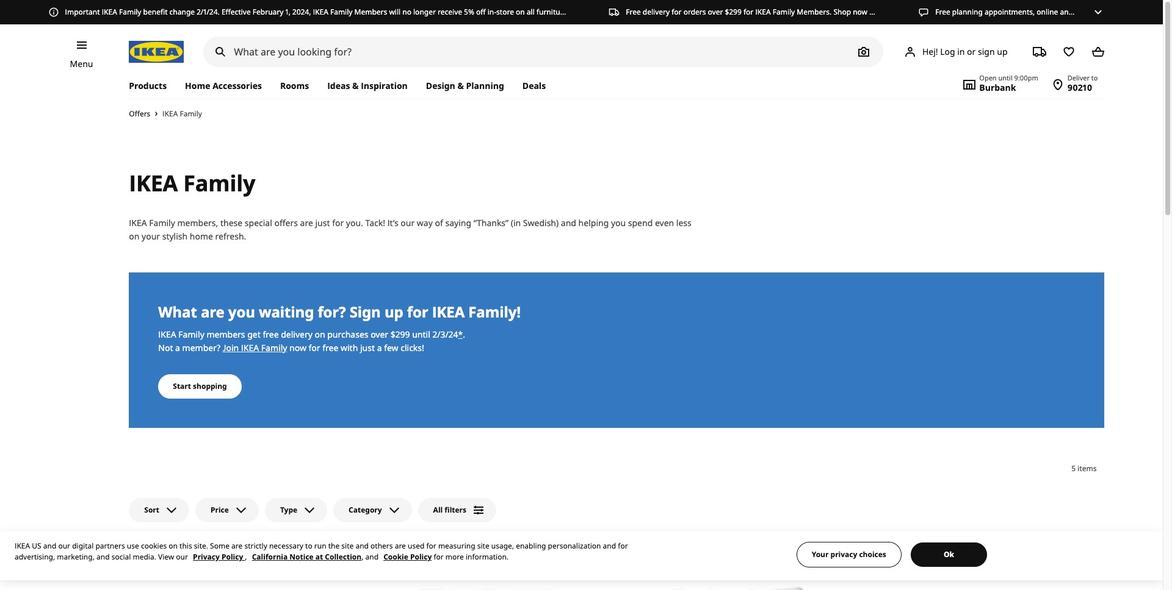 Task type: locate. For each thing, give the bounding box(es) containing it.
join
[[223, 342, 239, 354]]

open until 9:00pm burbank
[[979, 73, 1038, 93]]

now inside "link"
[[853, 7, 867, 17]]

free for free delivery for orders over $299 for ikea family members. shop now through feb 3
[[626, 7, 641, 17]]

and
[[569, 7, 582, 17], [1060, 7, 1073, 17], [561, 217, 576, 229], [43, 541, 56, 552], [356, 541, 369, 552], [603, 541, 616, 552], [96, 552, 110, 563], [365, 552, 379, 563]]

1 & from the left
[[352, 80, 359, 92]]

are up members
[[201, 302, 224, 322]]

1 horizontal spatial policy
[[410, 552, 432, 563]]

stylish
[[162, 231, 188, 242]]

free inside "link"
[[626, 7, 641, 17]]

2 in- from the left
[[1075, 7, 1084, 17]]

1 horizontal spatial over
[[708, 7, 723, 17]]

1 horizontal spatial a
[[377, 342, 382, 354]]

even
[[655, 217, 674, 229]]

0 vertical spatial over
[[708, 7, 723, 17]]

$299 right orders
[[725, 7, 742, 17]]

price
[[211, 505, 229, 516]]

learn
[[607, 7, 627, 17]]

1 vertical spatial $299
[[391, 329, 410, 340]]

privacy
[[193, 552, 220, 563]]

1 free from the left
[[626, 7, 641, 17]]

privacy
[[831, 550, 857, 560]]

0 vertical spatial $299
[[725, 7, 742, 17]]

0 horizontal spatial ,
[[245, 552, 247, 563]]

our right it's
[[401, 217, 415, 229]]

1 policy from the left
[[222, 552, 243, 563]]

delivery inside ikea family members get free delivery on purchases over $299 until 2/3/24 * . not a member? join ikea family now for free with just a few clicks!
[[281, 329, 312, 340]]

0 horizontal spatial to
[[305, 541, 312, 552]]

get
[[247, 329, 261, 340]]

2024,
[[292, 7, 311, 17]]

1 horizontal spatial &
[[457, 80, 464, 92]]

now right shop
[[853, 7, 867, 17]]

0 vertical spatial delivery
[[643, 7, 670, 17]]

on inside ikea us and our digital partners use cookies on this site. some are strictly necessary to run the site and others are used for measuring site usage, enabling personalization and for advertising, marketing, and social media. view our
[[169, 541, 178, 552]]

for up clicks!
[[407, 302, 428, 322]]

members.
[[797, 7, 832, 17]]

a right not on the left bottom of the page
[[175, 342, 180, 354]]

now
[[853, 7, 867, 17], [289, 342, 306, 354]]

0 horizontal spatial free
[[263, 329, 279, 340]]

free planning appointments, online and in-store
[[935, 7, 1101, 17]]

you inside ikea family members, these special offers are just for you. tack! it's our way of saying "thanks" (in swedish) and helping you spend even less on your stylish home refresh.
[[611, 217, 626, 229]]

0 horizontal spatial delivery
[[281, 329, 312, 340]]

0 horizontal spatial $299
[[391, 329, 410, 340]]

& inside 'design & planning' link
[[457, 80, 464, 92]]

us
[[32, 541, 41, 552]]

0 vertical spatial just
[[315, 217, 330, 229]]

family down waiting
[[261, 342, 287, 354]]

1 horizontal spatial free
[[322, 342, 338, 354]]

ikea inside ikea us and our digital partners use cookies on this site. some are strictly necessary to run the site and others are used for measuring site usage, enabling personalization and for advertising, marketing, and social media. view our
[[15, 541, 30, 552]]

off
[[476, 7, 486, 17]]

cookie
[[383, 552, 408, 563]]

0 vertical spatial you
[[611, 217, 626, 229]]

just left you.
[[315, 217, 330, 229]]

2 & from the left
[[457, 80, 464, 92]]

0 horizontal spatial now
[[289, 342, 306, 354]]

0 horizontal spatial in-
[[488, 7, 496, 17]]

1 vertical spatial to
[[305, 541, 312, 552]]

free for free planning appointments, online and in-store
[[935, 7, 950, 17]]

on down for?
[[315, 329, 325, 340]]

over right orders
[[708, 7, 723, 17]]

to right deliver
[[1091, 73, 1098, 82]]

in- left toggle icon
[[1075, 7, 1084, 17]]

hej!
[[922, 46, 938, 57]]

cookie policy link
[[383, 552, 432, 563]]

1 vertical spatial just
[[360, 342, 375, 354]]

family inside ikea family members, these special offers are just for you. tack! it's our way of saying "thanks" (in swedish) and helping you spend even less on your stylish home refresh.
[[149, 217, 175, 229]]

on
[[516, 7, 525, 17], [129, 231, 139, 242], [315, 329, 325, 340], [169, 541, 178, 552]]

1 horizontal spatial now
[[853, 7, 867, 17]]

type
[[280, 505, 297, 516]]

1 vertical spatial ikea family
[[129, 168, 255, 198]]

ikea family up members,
[[129, 168, 255, 198]]

1 horizontal spatial you
[[611, 217, 626, 229]]

0 horizontal spatial policy
[[222, 552, 243, 563]]

now down waiting
[[289, 342, 306, 354]]

privacy policy link
[[193, 552, 245, 563]]

you left 'spend'
[[611, 217, 626, 229]]

notice
[[290, 552, 314, 563]]

on inside ikea family members get free delivery on purchases over $299 until 2/3/24 * . not a member? join ikea family now for free with just a few clicks!
[[315, 329, 325, 340]]

0 vertical spatial free
[[263, 329, 279, 340]]

free planning appointments, online and in-store link
[[918, 7, 1101, 18]]

purchases
[[327, 329, 368, 340]]

social
[[111, 552, 131, 563]]

1 horizontal spatial our
[[176, 552, 188, 563]]

all
[[433, 505, 443, 516]]

0 horizontal spatial site
[[341, 541, 354, 552]]

1 horizontal spatial site
[[477, 541, 489, 552]]

0 horizontal spatial over
[[371, 329, 388, 340]]

used
[[408, 541, 424, 552]]

filters
[[445, 505, 466, 516]]

0 vertical spatial now
[[853, 7, 867, 17]]

home
[[190, 231, 213, 242]]

1 vertical spatial free
[[322, 342, 338, 354]]

0 horizontal spatial until
[[412, 329, 430, 340]]

,
[[245, 552, 247, 563], [361, 552, 363, 563]]

0 horizontal spatial &
[[352, 80, 359, 92]]

for left more
[[434, 552, 444, 563]]

0 horizontal spatial you
[[228, 302, 255, 322]]

ikea inside ikea family members, these special offers are just for you. tack! it's our way of saying "thanks" (in swedish) and helping you spend even less on your stylish home refresh.
[[129, 217, 147, 229]]

for inside ikea family members get free delivery on purchases over $299 until 2/3/24 * . not a member? join ikea family now for free with just a few clicks!
[[309, 342, 320, 354]]

to up california notice at collection link
[[305, 541, 312, 552]]

1 horizontal spatial store
[[1084, 7, 1101, 17]]

policy down some
[[222, 552, 243, 563]]

policy down used
[[410, 552, 432, 563]]

1 horizontal spatial until
[[998, 73, 1013, 82]]

& right ideas
[[352, 80, 359, 92]]

& for design
[[457, 80, 464, 92]]

90210
[[1068, 82, 1092, 93]]

free right the get
[[263, 329, 279, 340]]

1 vertical spatial delivery
[[281, 329, 312, 340]]

choices
[[859, 550, 886, 560]]

$299 inside ikea family members get free delivery on purchases over $299 until 2/3/24 * . not a member? join ikea family now for free with just a few clicks!
[[391, 329, 410, 340]]

up right the sign
[[997, 46, 1008, 57]]

ikea family members, these special offers are just for you. tack! it's our way of saying "thanks" (in swedish) and helping you spend even less on your stylish home refresh.
[[129, 217, 691, 242]]

are inside ikea family members, these special offers are just for you. tack! it's our way of saying "thanks" (in swedish) and helping you spend even less on your stylish home refresh.
[[300, 217, 313, 229]]

0 horizontal spatial up
[[385, 302, 403, 322]]

view
[[158, 552, 174, 563]]

1 horizontal spatial to
[[1091, 73, 1098, 82]]

swedish)
[[523, 217, 559, 229]]

category
[[349, 505, 382, 516]]

ikea logotype, go to start page image
[[129, 41, 184, 63]]

site up information.
[[477, 541, 489, 552]]

free
[[263, 329, 279, 340], [322, 342, 338, 354]]

and up privacy policy , california notice at collection , and cookie policy for more information.
[[356, 541, 369, 552]]

online
[[1037, 7, 1058, 17]]

family up your
[[149, 217, 175, 229]]

in- right off
[[488, 7, 496, 17]]

$299 up few
[[391, 329, 410, 340]]

free left with
[[322, 342, 338, 354]]

0 vertical spatial to
[[1091, 73, 1098, 82]]

1 horizontal spatial $299
[[725, 7, 742, 17]]

our inside ikea family members, these special offers are just for you. tack! it's our way of saying "thanks" (in swedish) and helping you spend even less on your stylish home refresh.
[[401, 217, 415, 229]]

ikea family
[[162, 109, 202, 119], [129, 168, 255, 198]]

offers
[[274, 217, 298, 229]]

and down others
[[365, 552, 379, 563]]

ikea family members get free delivery on purchases over $299 until 2/3/24 * . not a member? join ikea family now for free with just a few clicks!
[[158, 329, 465, 354]]

site up privacy policy , california notice at collection , and cookie policy for more information.
[[341, 541, 354, 552]]

orders
[[683, 7, 706, 17]]

a
[[175, 342, 180, 354], [377, 342, 382, 354]]

1 horizontal spatial free
[[935, 7, 950, 17]]

0 vertical spatial our
[[401, 217, 415, 229]]

and left helping
[[561, 217, 576, 229]]

media.
[[133, 552, 156, 563]]

0 horizontal spatial just
[[315, 217, 330, 229]]

accessories
[[213, 80, 262, 92]]

important ikea family benefit change 2/1/24. effective february 1, 2024, ikea family members will no longer receive 5% off in-store on all furniture and décor. learn more link
[[48, 7, 647, 18]]

1 in- from the left
[[488, 7, 496, 17]]

longer
[[413, 7, 436, 17]]

are right some
[[231, 541, 243, 552]]

9:00pm
[[1014, 73, 1038, 82]]

february
[[253, 7, 283, 17]]

type button
[[265, 498, 327, 523]]

free right décor.
[[626, 7, 641, 17]]

receive
[[438, 7, 462, 17]]

more
[[446, 552, 464, 563]]

you
[[611, 217, 626, 229], [228, 302, 255, 322]]

offers link
[[129, 109, 152, 119]]

at
[[315, 552, 323, 563]]

california
[[252, 552, 288, 563]]

you up the get
[[228, 302, 255, 322]]

1 site from the left
[[341, 541, 354, 552]]

on left your
[[129, 231, 139, 242]]

1 vertical spatial now
[[289, 342, 306, 354]]

and inside ikea family members, these special offers are just for you. tack! it's our way of saying "thanks" (in swedish) and helping you spend even less on your stylish home refresh.
[[561, 217, 576, 229]]

way
[[417, 217, 433, 229]]

2 free from the left
[[935, 7, 950, 17]]

our down this
[[176, 552, 188, 563]]

0 vertical spatial until
[[998, 73, 1013, 82]]

advertising,
[[15, 552, 55, 563]]

to inside deliver to 90210
[[1091, 73, 1098, 82]]

our up marketing,
[[58, 541, 70, 552]]

ideas & inspiration
[[327, 80, 408, 92]]

1 horizontal spatial delivery
[[643, 7, 670, 17]]

you.
[[346, 217, 363, 229]]

delivery left orders
[[643, 7, 670, 17]]

0 vertical spatial up
[[997, 46, 1008, 57]]

free left planning
[[935, 7, 950, 17]]

for left you.
[[332, 217, 344, 229]]

policy
[[222, 552, 243, 563], [410, 552, 432, 563]]

until right open
[[998, 73, 1013, 82]]

necessary
[[269, 541, 303, 552]]

will
[[389, 7, 401, 17]]

over inside ikea family members get free delivery on purchases over $299 until 2/3/24 * . not a member? join ikea family now for free with just a few clicks!
[[371, 329, 388, 340]]

, left cookie on the bottom
[[361, 552, 363, 563]]

None search field
[[203, 37, 883, 67]]

on left this
[[169, 541, 178, 552]]

over up few
[[371, 329, 388, 340]]

for right used
[[426, 541, 436, 552]]

1 horizontal spatial up
[[997, 46, 1008, 57]]

family
[[119, 7, 141, 17], [330, 7, 352, 17], [773, 7, 795, 17], [180, 109, 202, 119], [183, 168, 255, 198], [149, 217, 175, 229], [178, 329, 204, 340], [261, 342, 287, 354]]

up right sign
[[385, 302, 403, 322]]

0 horizontal spatial free
[[626, 7, 641, 17]]

0 horizontal spatial a
[[175, 342, 180, 354]]

$299 inside the free delivery for orders over $299 for ikea family members. shop now through feb 3 "link"
[[725, 7, 742, 17]]

sign
[[978, 46, 995, 57]]

family down home in the left of the page
[[180, 109, 202, 119]]

offers
[[129, 109, 150, 119]]

ikea family down home in the left of the page
[[162, 109, 202, 119]]

for left with
[[309, 342, 320, 354]]

and down partners
[[96, 552, 110, 563]]

planning
[[952, 7, 983, 17]]

your privacy choices
[[812, 550, 886, 560]]

store right off
[[496, 7, 514, 17]]

members
[[354, 7, 387, 17]]

1 horizontal spatial just
[[360, 342, 375, 354]]

just inside ikea family members, these special offers are just for you. tack! it's our way of saying "thanks" (in swedish) and helping you spend even less on your stylish home refresh.
[[315, 217, 330, 229]]

family left members.
[[773, 7, 795, 17]]

for right the personalization
[[618, 541, 628, 552]]

a left few
[[377, 342, 382, 354]]

0 horizontal spatial store
[[496, 7, 514, 17]]

important
[[65, 7, 100, 17]]

& right design
[[457, 80, 464, 92]]

menu button
[[70, 57, 93, 71]]

benefit
[[143, 7, 168, 17]]

1 horizontal spatial in-
[[1075, 7, 1084, 17]]

your privacy choices button
[[796, 543, 901, 568]]

, down strictly
[[245, 552, 247, 563]]

1 vertical spatial our
[[58, 541, 70, 552]]

2 horizontal spatial our
[[401, 217, 415, 229]]

special
[[245, 217, 272, 229]]

in
[[957, 46, 965, 57]]

2 site from the left
[[477, 541, 489, 552]]

until up clicks!
[[412, 329, 430, 340]]

just right with
[[360, 342, 375, 354]]

1 vertical spatial over
[[371, 329, 388, 340]]

are right offers on the left of the page
[[300, 217, 313, 229]]

& inside the ideas & inspiration link
[[352, 80, 359, 92]]

1 horizontal spatial ,
[[361, 552, 363, 563]]

1 vertical spatial until
[[412, 329, 430, 340]]

store right "online"
[[1084, 7, 1101, 17]]

this
[[180, 541, 192, 552]]

5 items
[[1072, 464, 1097, 474]]

delivery down waiting
[[281, 329, 312, 340]]

2 vertical spatial our
[[176, 552, 188, 563]]



Task type: describe. For each thing, give the bounding box(es) containing it.
site.
[[194, 541, 208, 552]]

menu
[[70, 58, 93, 70]]

over inside "link"
[[708, 7, 723, 17]]

for inside ikea family members, these special offers are just for you. tack! it's our way of saying "thanks" (in swedish) and helping you spend even less on your stylish home refresh.
[[332, 217, 344, 229]]

sort button
[[129, 498, 189, 523]]

deals
[[522, 80, 546, 92]]

effective
[[222, 7, 251, 17]]

enabling
[[516, 541, 546, 552]]

hej! log in or sign up
[[922, 46, 1008, 57]]

design & planning
[[426, 80, 504, 92]]

0 vertical spatial ikea family
[[162, 109, 202, 119]]

1 , from the left
[[245, 552, 247, 563]]

just inside ikea family members get free delivery on purchases over $299 until 2/3/24 * . not a member? join ikea family now for free with just a few clicks!
[[360, 342, 375, 354]]

toggle image
[[1088, 2, 1108, 22]]

family left the benefit
[[119, 7, 141, 17]]

strictly
[[244, 541, 267, 552]]

or
[[967, 46, 976, 57]]

appointments,
[[985, 7, 1035, 17]]

what are you waiting for? sign up for ikea family!
[[158, 302, 521, 322]]

open
[[979, 73, 997, 82]]

hej! log in or sign up link
[[888, 40, 1022, 64]]

of
[[435, 217, 443, 229]]

5%
[[464, 7, 474, 17]]

and right the us
[[43, 541, 56, 552]]

deals link
[[513, 73, 555, 99]]

2 store from the left
[[1084, 7, 1101, 17]]

1 store from the left
[[496, 7, 514, 17]]

run
[[314, 541, 326, 552]]

sort
[[144, 505, 159, 516]]

start
[[173, 381, 191, 392]]

rooms link
[[271, 73, 318, 99]]

products link
[[129, 73, 176, 99]]

use
[[127, 541, 139, 552]]

deliver to 90210
[[1068, 73, 1098, 93]]

to inside ikea us and our digital partners use cookies on this site. some are strictly necessary to run the site and others are used for measuring site usage, enabling personalization and for advertising, marketing, and social media. view our
[[305, 541, 312, 552]]

(in
[[511, 217, 521, 229]]

member?
[[182, 342, 220, 354]]

these
[[220, 217, 242, 229]]

home accessories
[[185, 80, 262, 92]]

for right orders
[[743, 7, 753, 17]]

up inside hej! log in or sign up link
[[997, 46, 1008, 57]]

personalization
[[548, 541, 601, 552]]

1 vertical spatial you
[[228, 302, 255, 322]]

décor.
[[584, 7, 605, 17]]

less
[[676, 217, 691, 229]]

collection
[[325, 552, 361, 563]]

now inside ikea family members get free delivery on purchases over $299 until 2/3/24 * . not a member? join ikea family now for free with just a few clicks!
[[289, 342, 306, 354]]

start shopping
[[173, 381, 227, 392]]

usage,
[[491, 541, 514, 552]]

and right the personalization
[[603, 541, 616, 552]]

with
[[341, 342, 358, 354]]

more
[[629, 7, 647, 17]]

family up member?
[[178, 329, 204, 340]]

Search by product text field
[[203, 37, 883, 67]]

it's
[[387, 217, 398, 229]]

family up these
[[183, 168, 255, 198]]

your
[[142, 231, 160, 242]]

products
[[129, 80, 167, 92]]

and right "online"
[[1060, 7, 1073, 17]]

privacy policy , california notice at collection , and cookie policy for more information.
[[193, 552, 509, 563]]

and left décor.
[[569, 7, 582, 17]]

few
[[384, 342, 398, 354]]

cookies
[[141, 541, 167, 552]]

some
[[210, 541, 229, 552]]

2 policy from the left
[[410, 552, 432, 563]]

on left all
[[516, 7, 525, 17]]

are up cookie on the bottom
[[395, 541, 406, 552]]

design
[[426, 80, 455, 92]]

ikea us and our digital partners use cookies on this site. some are strictly necessary to run the site and others are used for measuring site usage, enabling personalization and for advertising, marketing, and social media. view our
[[15, 541, 628, 563]]

members,
[[177, 217, 218, 229]]

for left orders
[[672, 7, 682, 17]]

ikea inside the free delivery for orders over $299 for ikea family members. shop now through feb 3 "link"
[[755, 7, 771, 17]]

log
[[940, 46, 955, 57]]

category button
[[333, 498, 412, 523]]

1 vertical spatial up
[[385, 302, 403, 322]]

planning
[[466, 80, 504, 92]]

until inside ikea family members get free delivery on purchases over $299 until 2/3/24 * . not a member? join ikea family now for free with just a few clicks!
[[412, 329, 430, 340]]

1 a from the left
[[175, 342, 180, 354]]

family inside "link"
[[773, 7, 795, 17]]

until inside open until 9:00pm burbank
[[998, 73, 1013, 82]]

0 horizontal spatial our
[[58, 541, 70, 552]]

marketing,
[[57, 552, 95, 563]]

the
[[328, 541, 340, 552]]

feb
[[899, 7, 912, 17]]

*
[[458, 329, 463, 340]]

all filters
[[433, 505, 466, 516]]

3
[[914, 7, 918, 17]]

family left the members
[[330, 7, 352, 17]]

california notice at collection link
[[252, 552, 361, 563]]

digital
[[72, 541, 94, 552]]

ok
[[944, 550, 954, 560]]

2 a from the left
[[377, 342, 382, 354]]

sign
[[350, 302, 381, 322]]

all filters button
[[418, 498, 496, 523]]

start shopping button
[[158, 375, 242, 399]]

spend
[[628, 217, 653, 229]]

shop
[[833, 7, 851, 17]]

& for ideas
[[352, 80, 359, 92]]

on inside ikea family members, these special offers are just for you. tack! it's our way of saying "thanks" (in swedish) and helping you spend even less on your stylish home refresh.
[[129, 231, 139, 242]]

delivery inside "link"
[[643, 7, 670, 17]]

2 , from the left
[[361, 552, 363, 563]]

2/3/24
[[432, 329, 458, 340]]

partners
[[95, 541, 125, 552]]

information.
[[466, 552, 509, 563]]



Task type: vqa. For each thing, say whether or not it's contained in the screenshot.
the Category at bottom
yes



